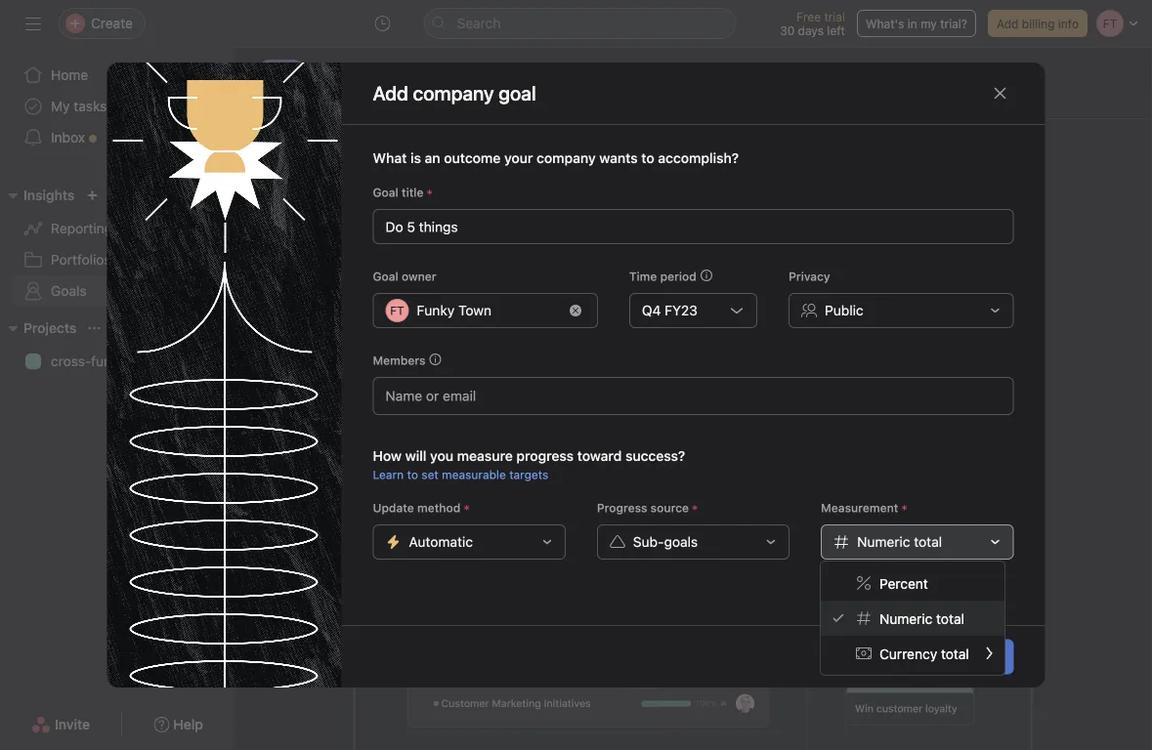 Task type: describe. For each thing, give the bounding box(es) containing it.
automatic button
[[373, 525, 566, 560]]

outcome
[[444, 150, 501, 166]]

days
[[798, 23, 824, 37]]

how will you measure progress toward success? learn to set measurable targets
[[373, 448, 686, 482]]

title
[[402, 186, 424, 200]]

projects element
[[0, 311, 235, 381]]

q4 fy23 button
[[630, 293, 758, 329]]

goal for goal owner
[[373, 270, 399, 284]]

progress
[[597, 502, 648, 515]]

my workspace
[[321, 60, 448, 83]]

billing
[[1023, 17, 1056, 30]]

goals
[[51, 283, 87, 299]]

my goals link
[[417, 92, 475, 118]]

to accomplish?
[[642, 150, 739, 166]]

an
[[425, 150, 441, 166]]

what's in my trial?
[[866, 17, 968, 30]]

goals for sub-goals
[[664, 534, 698, 551]]

required image for title
[[424, 187, 436, 199]]

1 vertical spatial total
[[937, 611, 965, 627]]

search button
[[424, 8, 737, 39]]

numeric inside dropdown button
[[858, 534, 911, 551]]

cancel button
[[848, 640, 916, 675]]

update method
[[373, 502, 461, 515]]

wants
[[600, 150, 638, 166]]

Name or email text field
[[386, 384, 491, 408]]

method
[[418, 502, 461, 515]]

q4 fy23
[[642, 303, 698, 319]]

measurable
[[442, 468, 506, 482]]

work
[[850, 263, 884, 281]]

home
[[51, 67, 88, 83]]

portfolios
[[51, 252, 111, 268]]

my tasks link
[[12, 91, 223, 122]]

owner
[[402, 270, 437, 284]]

privacy
[[789, 270, 831, 284]]

your inside add top-level goals to help teams prioritize and connect work to your organization's objectives.
[[907, 263, 938, 281]]

public button
[[789, 293, 1014, 329]]

search list box
[[424, 8, 737, 39]]

numeric total link
[[821, 601, 1005, 637]]

1 vertical spatial numeric
[[880, 611, 933, 627]]

projects
[[23, 320, 77, 336]]

add billing info
[[997, 17, 1079, 30]]

will
[[405, 448, 427, 465]]

toward success?
[[578, 448, 686, 465]]

total inside dropdown button
[[914, 534, 943, 551]]

inbox link
[[12, 122, 223, 154]]

progress
[[517, 448, 574, 465]]

top-
[[482, 263, 513, 281]]

fy23
[[665, 303, 698, 319]]

30
[[780, 23, 795, 37]]

goal for goal title
[[373, 186, 399, 200]]

cross-functional project plan
[[51, 353, 232, 370]]

objectives.
[[707, 286, 783, 305]]

insights element
[[0, 178, 235, 311]]

add for add top-level goals to help teams prioritize and connect work to your organization's objectives.
[[450, 263, 478, 281]]

add for add billing info
[[997, 17, 1019, 30]]

close this dialog image
[[993, 86, 1009, 101]]

to inside the how will you measure progress toward success? learn to set measurable targets
[[407, 468, 418, 482]]

insights button
[[0, 184, 75, 207]]

left
[[828, 23, 846, 37]]

home link
[[12, 60, 223, 91]]

period
[[661, 270, 697, 284]]

targets
[[510, 468, 549, 482]]

required image up numeric total dropdown button
[[899, 503, 911, 514]]

teams
[[644, 263, 687, 281]]

2 vertical spatial total
[[942, 646, 970, 662]]

funky town
[[417, 303, 492, 319]]

sub-goals
[[633, 534, 698, 551]]

my for my tasks
[[51, 98, 70, 114]]

achieve
[[617, 215, 697, 242]]

add top-level goals to help teams prioritize and connect work to your organization's objectives.
[[450, 263, 938, 305]]

you
[[430, 448, 454, 465]]

invite button
[[19, 708, 103, 743]]

q4
[[642, 303, 661, 319]]

tasks
[[74, 98, 107, 114]]

level
[[513, 263, 545, 281]]

learn
[[373, 468, 404, 482]]

and inside add top-level goals to help teams prioritize and connect work to your organization's objectives.
[[758, 263, 784, 281]]

funky
[[417, 303, 455, 319]]

goal owner
[[373, 270, 437, 284]]

how
[[373, 448, 402, 465]]

my goals
[[417, 92, 475, 109]]

required image for source
[[689, 503, 701, 514]]

save goal
[[941, 649, 1002, 665]]

add for add company goal
[[373, 82, 409, 105]]

Enter goal name text field
[[373, 209, 1014, 245]]

connect
[[788, 263, 846, 281]]



Task type: vqa. For each thing, say whether or not it's contained in the screenshot.
Public dropdown button
yes



Task type: locate. For each thing, give the bounding box(es) containing it.
1 vertical spatial add
[[373, 82, 409, 105]]

portfolios link
[[12, 244, 223, 276]]

town
[[459, 303, 492, 319]]

0 horizontal spatial your
[[505, 150, 533, 166]]

inbox
[[51, 130, 85, 146]]

my for my goals
[[417, 92, 437, 109]]

insights
[[23, 187, 75, 203]]

your
[[505, 150, 533, 166], [907, 263, 938, 281]]

time
[[630, 270, 657, 284]]

goals inside "dropdown button"
[[664, 534, 698, 551]]

1 vertical spatial numeric total
[[880, 611, 965, 627]]

numeric total inside dropdown button
[[858, 534, 943, 551]]

team
[[321, 92, 356, 109]]

what's
[[866, 17, 905, 30]]

percent
[[880, 576, 929, 592]]

1 vertical spatial and
[[758, 263, 784, 281]]

2 vertical spatial add
[[450, 263, 478, 281]]

in
[[908, 17, 918, 30]]

0 vertical spatial and
[[573, 215, 612, 242]]

0 horizontal spatial my
[[51, 98, 70, 114]]

info
[[1059, 17, 1079, 30]]

add right team
[[373, 82, 409, 105]]

global element
[[0, 48, 235, 165]]

to left set
[[407, 468, 418, 482]]

currency total
[[880, 646, 970, 662]]

goals link
[[12, 276, 223, 307]]

projects button
[[0, 317, 77, 340]]

numeric total up percent
[[858, 534, 943, 551]]

1 vertical spatial your
[[907, 263, 938, 281]]

my left tasks
[[51, 98, 70, 114]]

and right set at the left top of the page
[[573, 215, 612, 242]]

my inside the global element
[[51, 98, 70, 114]]

set
[[533, 215, 568, 242]]

1 horizontal spatial your
[[907, 263, 938, 281]]

update
[[373, 502, 414, 515]]

2 horizontal spatial to
[[888, 263, 902, 281]]

0 vertical spatial numeric total
[[858, 534, 943, 551]]

remove image
[[570, 305, 582, 317]]

required image for method
[[461, 503, 473, 514]]

add company goal dialog
[[107, 63, 1046, 688]]

goal title
[[373, 186, 424, 200]]

sub-goals button
[[597, 525, 790, 560]]

to left help
[[591, 263, 605, 281]]

what's in my trial? button
[[857, 10, 977, 37]]

invite
[[55, 717, 90, 733]]

add company goal
[[373, 82, 536, 105]]

currency
[[880, 646, 938, 662]]

public
[[825, 303, 864, 319]]

total left goal
[[942, 646, 970, 662]]

what is an outcome your company wants to accomplish?
[[373, 150, 739, 166]]

free
[[797, 10, 821, 23]]

strategic goals
[[702, 215, 855, 242]]

progress source
[[597, 502, 689, 515]]

required image down an
[[424, 187, 436, 199]]

goal left owner
[[373, 270, 399, 284]]

team goals link
[[321, 92, 394, 118]]

goals right level
[[549, 263, 587, 281]]

0 vertical spatial total
[[914, 534, 943, 551]]

team goals
[[321, 92, 394, 109]]

company goal
[[413, 82, 536, 105]]

free trial 30 days left
[[780, 10, 846, 37]]

company
[[537, 150, 596, 166]]

2 goal from the top
[[373, 270, 399, 284]]

to right work
[[888, 263, 902, 281]]

help
[[609, 263, 640, 281]]

your right outcome
[[505, 150, 533, 166]]

1 horizontal spatial to
[[591, 263, 605, 281]]

my
[[417, 92, 437, 109], [51, 98, 70, 114]]

save goal button
[[928, 640, 1014, 675]]

hide sidebar image
[[25, 16, 41, 31]]

0 horizontal spatial add
[[373, 82, 409, 105]]

2 horizontal spatial add
[[997, 17, 1019, 30]]

1 goal from the top
[[373, 186, 399, 200]]

learn to set measurable targets link
[[373, 468, 549, 482]]

goals for my goals
[[441, 92, 475, 109]]

search
[[457, 15, 501, 31]]

trial
[[825, 10, 846, 23]]

cross-functional project plan link
[[12, 346, 232, 377]]

add inside dialog
[[373, 82, 409, 105]]

1 vertical spatial goal
[[373, 270, 399, 284]]

add left billing
[[997, 17, 1019, 30]]

goals inside add top-level goals to help teams prioritize and connect work to your organization's objectives.
[[549, 263, 587, 281]]

currency total link
[[821, 637, 1005, 672]]

0 vertical spatial add
[[997, 17, 1019, 30]]

your inside add company goal dialog
[[505, 150, 533, 166]]

required image
[[424, 187, 436, 199], [461, 503, 473, 514], [689, 503, 701, 514], [899, 503, 911, 514]]

reporting link
[[12, 213, 223, 244]]

goals down my workspace
[[359, 92, 394, 109]]

0 horizontal spatial to
[[407, 468, 418, 482]]

required image down learn to set measurable targets link
[[461, 503, 473, 514]]

add inside add top-level goals to help teams prioritize and connect work to your organization's objectives.
[[450, 263, 478, 281]]

total up save
[[937, 611, 965, 627]]

goal left title
[[373, 186, 399, 200]]

sub-
[[633, 534, 664, 551]]

goals up outcome
[[441, 92, 475, 109]]

what
[[373, 150, 407, 166]]

total
[[914, 534, 943, 551], [937, 611, 965, 627], [942, 646, 970, 662]]

0 horizontal spatial and
[[573, 215, 612, 242]]

save
[[941, 649, 971, 665]]

1 horizontal spatial and
[[758, 263, 784, 281]]

numeric
[[858, 534, 911, 551], [880, 611, 933, 627]]

reporting
[[51, 220, 113, 237]]

total up percent link
[[914, 534, 943, 551]]

numeric total up currency total
[[880, 611, 965, 627]]

measure
[[457, 448, 513, 465]]

goals down source on the bottom right of the page
[[664, 534, 698, 551]]

and up objectives. in the top right of the page
[[758, 263, 784, 281]]

my
[[921, 17, 938, 30]]

members
[[373, 354, 426, 368]]

0 vertical spatial your
[[505, 150, 533, 166]]

automatic
[[409, 534, 473, 551]]

time period
[[630, 270, 697, 284]]

1 horizontal spatial my
[[417, 92, 437, 109]]

your up public dropdown button
[[907, 263, 938, 281]]

0 vertical spatial goal
[[373, 186, 399, 200]]

measurement
[[822, 502, 899, 515]]

0 vertical spatial numeric
[[858, 534, 911, 551]]

project
[[158, 353, 202, 370]]

trial?
[[941, 17, 968, 30]]

goals for team goals
[[359, 92, 394, 109]]

numeric down measurement
[[858, 534, 911, 551]]

set and achieve strategic goals
[[533, 215, 855, 242]]

goals
[[359, 92, 394, 109], [441, 92, 475, 109], [549, 263, 587, 281], [664, 534, 698, 551]]

add inside button
[[997, 17, 1019, 30]]

plan
[[206, 353, 232, 370]]

add left 'top-'
[[450, 263, 478, 281]]

required image up sub-goals "dropdown button"
[[689, 503, 701, 514]]

1 horizontal spatial add
[[450, 263, 478, 281]]

numeric total button
[[822, 525, 1014, 560]]

my down my workspace
[[417, 92, 437, 109]]

ft
[[390, 304, 405, 318]]

is
[[411, 150, 421, 166]]

my tasks
[[51, 98, 107, 114]]

numeric down percent
[[880, 611, 933, 627]]

cancel
[[860, 649, 904, 665]]

set
[[422, 468, 439, 482]]

source
[[651, 502, 689, 515]]



